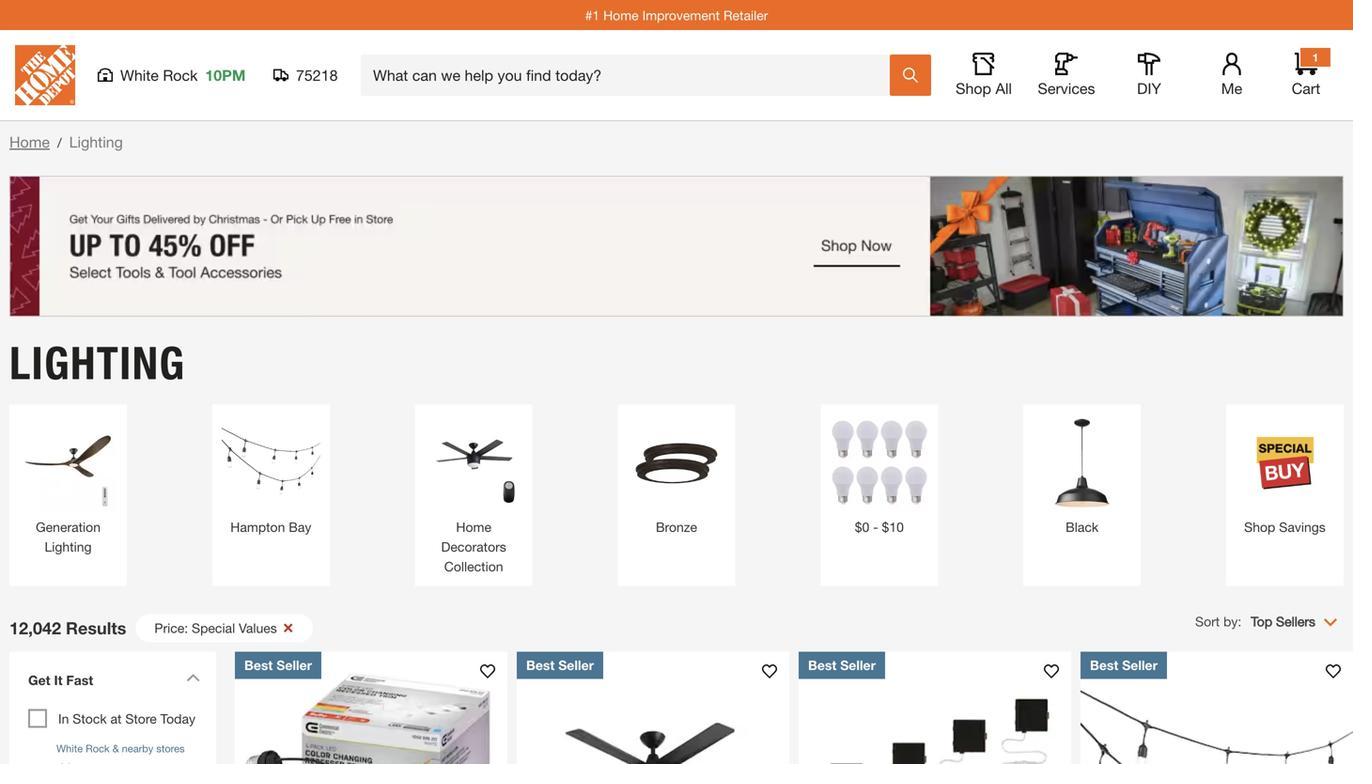 Task type: locate. For each thing, give the bounding box(es) containing it.
lighting
[[69, 133, 123, 151], [9, 336, 185, 391], [45, 539, 92, 555]]

today
[[160, 711, 196, 727]]

by:
[[1224, 614, 1242, 629]]

3 seller from the left
[[841, 658, 876, 673]]

1 best from the left
[[244, 658, 273, 673]]

rock
[[163, 66, 198, 84], [86, 743, 110, 755]]

the home depot logo image
[[15, 45, 75, 105]]

0 vertical spatial rock
[[163, 66, 198, 84]]

best
[[244, 658, 273, 673], [526, 658, 555, 673], [808, 658, 837, 673], [1090, 658, 1119, 673]]

4 best from the left
[[1090, 658, 1119, 673]]

diy
[[1138, 79, 1162, 97]]

10pm
[[205, 66, 246, 84]]

home decorators collection
[[441, 519, 506, 574]]

savings
[[1280, 519, 1326, 535]]

home inside the home decorators collection
[[456, 519, 492, 535]]

it
[[54, 673, 63, 688]]

white for white rock & nearby stores
[[56, 743, 83, 755]]

black image
[[1033, 414, 1132, 513]]

$0 - $10 image
[[830, 414, 929, 513]]

black
[[1066, 519, 1099, 535]]

2 best from the left
[[526, 658, 555, 673]]

$0
[[855, 519, 870, 535]]

2 vertical spatial home
[[456, 519, 492, 535]]

shop for shop all
[[956, 79, 992, 97]]

1 vertical spatial white
[[56, 743, 83, 755]]

75218 button
[[274, 66, 338, 85]]

1 vertical spatial home
[[9, 133, 50, 151]]

1
[[1313, 51, 1319, 64]]

shop inside button
[[956, 79, 992, 97]]

nearby
[[122, 743, 154, 755]]

#1 home improvement retailer
[[585, 7, 768, 23]]

0 horizontal spatial shop
[[956, 79, 992, 97]]

home left /
[[9, 133, 50, 151]]

best seller
[[244, 658, 312, 673], [526, 658, 594, 673], [808, 658, 876, 673], [1090, 658, 1158, 673]]

0 vertical spatial shop
[[956, 79, 992, 97]]

stores
[[156, 743, 185, 755]]

generation
[[36, 519, 101, 535]]

white left 10pm
[[120, 66, 159, 84]]

2 best seller from the left
[[526, 658, 594, 673]]

seller
[[277, 658, 312, 673], [559, 658, 594, 673], [841, 658, 876, 673], [1123, 658, 1158, 673]]

white rock & nearby stores
[[56, 743, 185, 755]]

4 best seller from the left
[[1090, 658, 1158, 673]]

me
[[1222, 79, 1243, 97]]

fast
[[66, 673, 93, 688]]

3 best from the left
[[808, 658, 837, 673]]

home right #1
[[604, 7, 639, 23]]

shop left all
[[956, 79, 992, 97]]

1 horizontal spatial home
[[456, 519, 492, 535]]

white down 'in'
[[56, 743, 83, 755]]

services
[[1038, 79, 1096, 97]]

hampton bay link
[[222, 414, 320, 537]]

get it fast link
[[19, 661, 207, 705]]

bronze
[[656, 519, 698, 535]]

3 best seller from the left
[[808, 658, 876, 673]]

best for merwry 52 in. integrated led indoor matte black ceiling fan with light kit and remote control image
[[526, 658, 555, 673]]

bronze image
[[627, 414, 726, 513]]

generation lighting link
[[19, 414, 118, 557]]

1 horizontal spatial shop
[[1245, 519, 1276, 535]]

rock left &
[[86, 743, 110, 755]]

shop for shop savings
[[1245, 519, 1276, 535]]

#1
[[585, 7, 600, 23]]

best seller for merwry 52 in. integrated led indoor matte black ceiling fan with light kit and remote control image
[[526, 658, 594, 673]]

white for white rock 10pm
[[120, 66, 159, 84]]

shop left savings
[[1245, 519, 1276, 535]]

12,042
[[9, 618, 61, 638]]

1 horizontal spatial rock
[[163, 66, 198, 84]]

home
[[604, 7, 639, 23], [9, 133, 50, 151], [456, 519, 492, 535]]

$0 - $10 link
[[830, 414, 929, 537]]

generation lighting image
[[19, 414, 118, 513]]

diy button
[[1120, 53, 1180, 98]]

12,042 results
[[9, 618, 126, 638]]

2 seller from the left
[[559, 658, 594, 673]]

get
[[28, 673, 50, 688]]

1 vertical spatial rock
[[86, 743, 110, 755]]

4 seller from the left
[[1123, 658, 1158, 673]]

1 horizontal spatial white
[[120, 66, 159, 84]]

lighting inside generation lighting
[[45, 539, 92, 555]]

best for 5/6 in. color temperature selectable integrated led recessed light trim (4-pack) image
[[244, 658, 273, 673]]

rock for &
[[86, 743, 110, 755]]

cart
[[1292, 79, 1321, 97]]

rock left 10pm
[[163, 66, 198, 84]]

/
[[57, 135, 62, 150]]

store
[[125, 711, 157, 727]]

seller for ultra slim 6 in. adjustable cct canless new construction & remodel ic rated dimmable led recessed light kit (4-pack) image
[[841, 658, 876, 673]]

0 vertical spatial white
[[120, 66, 159, 84]]

1 vertical spatial shop
[[1245, 519, 1276, 535]]

1 seller from the left
[[277, 658, 312, 673]]

home up decorators
[[456, 519, 492, 535]]

0 horizontal spatial rock
[[86, 743, 110, 755]]

white
[[120, 66, 159, 84], [56, 743, 83, 755]]

0 horizontal spatial home
[[9, 133, 50, 151]]

home for collection
[[456, 519, 492, 535]]

best seller for 5/6 in. color temperature selectable integrated led recessed light trim (4-pack) image
[[244, 658, 312, 673]]

2 vertical spatial lighting
[[45, 539, 92, 555]]

shop
[[956, 79, 992, 97], [1245, 519, 1276, 535]]

price: special values button
[[136, 614, 313, 643]]

special
[[192, 620, 235, 636]]

5/6 in. color temperature selectable integrated led recessed light trim (4-pack) image
[[235, 652, 508, 764]]

results
[[66, 618, 126, 638]]

0 horizontal spatial white
[[56, 743, 83, 755]]

sort by: top sellers
[[1196, 614, 1316, 629]]

1 best seller from the left
[[244, 658, 312, 673]]

2 horizontal spatial home
[[604, 7, 639, 23]]

ultra slim 6 in. adjustable cct canless new construction & remodel ic rated dimmable led recessed light kit (4-pack) image
[[799, 652, 1072, 764]]



Task type: describe. For each thing, give the bounding box(es) containing it.
-
[[873, 519, 879, 535]]

$10
[[882, 519, 904, 535]]

decorators
[[441, 539, 506, 555]]

home link
[[9, 133, 50, 151]]

sort
[[1196, 614, 1220, 629]]

generation lighting
[[36, 519, 101, 555]]

stock
[[73, 711, 107, 727]]

in
[[58, 711, 69, 727]]

collection
[[444, 559, 503, 574]]

bronze link
[[627, 414, 726, 537]]

home / lighting
[[9, 133, 123, 151]]

shop savings
[[1245, 519, 1326, 535]]

seller for 24-light 48 ft. indoor/outdoor string light with s14 single filament led bulbs image
[[1123, 658, 1158, 673]]

rock for 10pm
[[163, 66, 198, 84]]

best seller for 24-light 48 ft. indoor/outdoor string light with s14 single filament led bulbs image
[[1090, 658, 1158, 673]]

top
[[1251, 614, 1273, 629]]

hampton bay image
[[222, 414, 320, 513]]

24-light 48 ft. indoor/outdoor string light with s14 single filament led bulbs image
[[1081, 652, 1354, 764]]

cart 1
[[1292, 51, 1321, 97]]

black link
[[1033, 414, 1132, 537]]

get it fast
[[28, 673, 93, 688]]

&
[[113, 743, 119, 755]]

75218
[[296, 66, 338, 84]]

sponsored banner image
[[9, 176, 1344, 317]]

hampton bay
[[231, 519, 312, 535]]

home decorators collection image
[[425, 414, 523, 513]]

0 vertical spatial lighting
[[69, 133, 123, 151]]

merwry 52 in. integrated led indoor matte black ceiling fan with light kit and remote control image
[[517, 652, 790, 764]]

white rock 10pm
[[120, 66, 246, 84]]

home for lighting
[[9, 133, 50, 151]]

price:
[[155, 620, 188, 636]]

in stock at store today link
[[58, 711, 196, 727]]

shop savings image
[[1236, 414, 1335, 513]]

shop all
[[956, 79, 1012, 97]]

What can we help you find today? search field
[[373, 55, 889, 95]]

at
[[110, 711, 122, 727]]

best for 24-light 48 ft. indoor/outdoor string light with s14 single filament led bulbs image
[[1090, 658, 1119, 673]]

retailer
[[724, 7, 768, 23]]

bay
[[289, 519, 312, 535]]

seller for 5/6 in. color temperature selectable integrated led recessed light trim (4-pack) image
[[277, 658, 312, 673]]

home decorators collection link
[[425, 414, 523, 577]]

sellers
[[1277, 614, 1316, 629]]

best for ultra slim 6 in. adjustable cct canless new construction & remodel ic rated dimmable led recessed light kit (4-pack) image
[[808, 658, 837, 673]]

hampton
[[231, 519, 285, 535]]

in stock at store today
[[58, 711, 196, 727]]

price: special values
[[155, 620, 277, 636]]

services button
[[1037, 53, 1097, 98]]

improvement
[[643, 7, 720, 23]]

best seller for ultra slim 6 in. adjustable cct canless new construction & remodel ic rated dimmable led recessed light kit (4-pack) image
[[808, 658, 876, 673]]

caret icon image
[[186, 674, 200, 682]]

shop savings link
[[1236, 414, 1335, 537]]

shop all button
[[954, 53, 1014, 98]]

$0 - $10
[[855, 519, 904, 535]]

1 vertical spatial lighting
[[9, 336, 185, 391]]

all
[[996, 79, 1012, 97]]

me button
[[1202, 53, 1262, 98]]

values
[[239, 620, 277, 636]]

seller for merwry 52 in. integrated led indoor matte black ceiling fan with light kit and remote control image
[[559, 658, 594, 673]]

0 vertical spatial home
[[604, 7, 639, 23]]



Task type: vqa. For each thing, say whether or not it's contained in the screenshot.
Sort by: Top Sellers
yes



